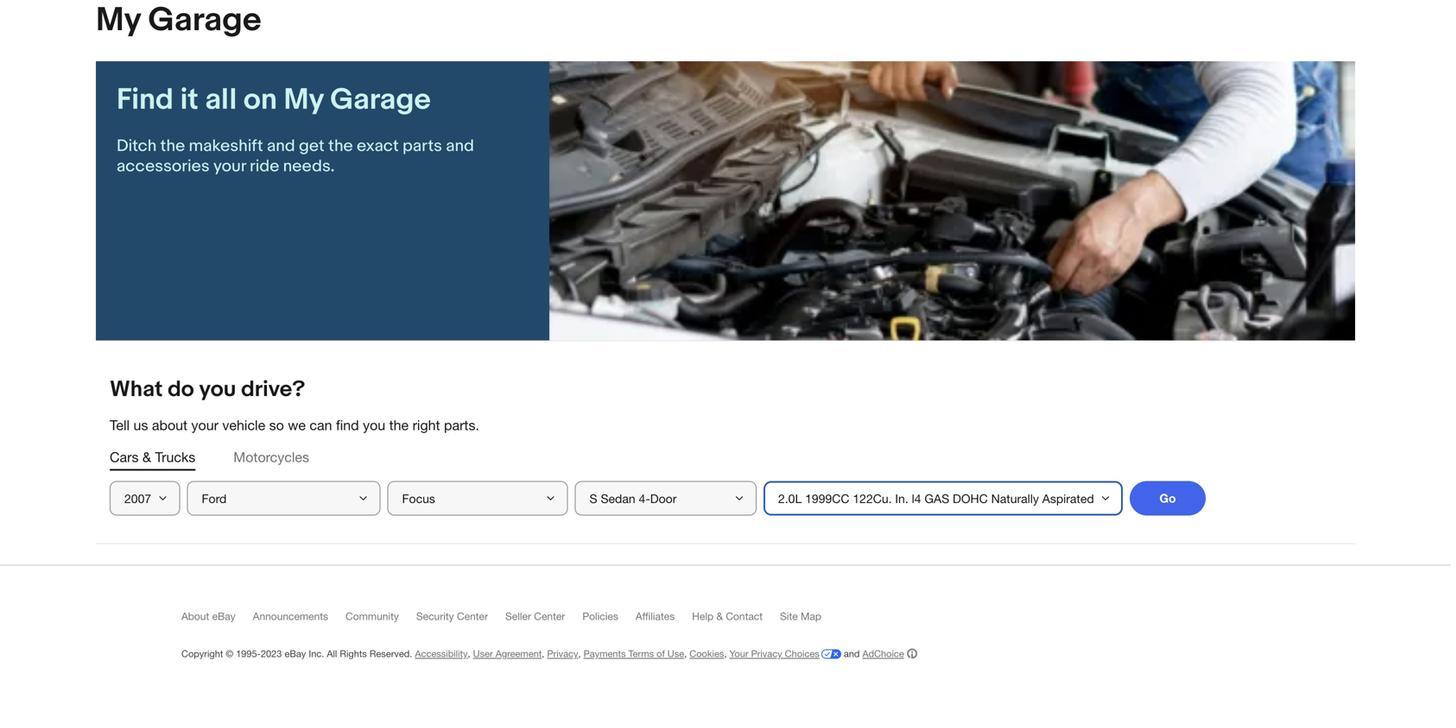 Task type: vqa. For each thing, say whether or not it's contained in the screenshot.
left and
yes



Task type: describe. For each thing, give the bounding box(es) containing it.
policies
[[583, 611, 618, 623]]

3 , from the left
[[578, 649, 581, 660]]

help & contact
[[692, 611, 763, 623]]

adchoice
[[863, 649, 904, 660]]

ditch
[[117, 136, 157, 156]]

accessibility
[[415, 649, 468, 660]]

so
[[269, 418, 284, 434]]

help & contact link
[[692, 611, 780, 631]]

find
[[336, 418, 359, 434]]

ditch the makeshift and get the exact parts and accessories your ride needs.
[[117, 136, 474, 177]]

community
[[346, 611, 399, 623]]

2 privacy from the left
[[751, 649, 782, 660]]

terms
[[629, 649, 654, 660]]

inc.
[[309, 649, 324, 660]]

makeshift
[[189, 136, 263, 156]]

rights
[[340, 649, 367, 660]]

1 horizontal spatial and
[[446, 136, 474, 156]]

seller center link
[[505, 611, 583, 631]]

go button
[[1130, 482, 1206, 516]]

announcements
[[253, 611, 328, 623]]

all
[[205, 82, 237, 118]]

your inside ditch the makeshift and get the exact parts and accessories your ride needs.
[[213, 156, 246, 177]]

2023
[[261, 649, 282, 660]]

1995-
[[236, 649, 261, 660]]

1 vertical spatial your
[[191, 418, 219, 434]]

parts
[[403, 136, 442, 156]]

0 horizontal spatial and
[[267, 136, 295, 156]]

copyright
[[181, 649, 223, 660]]

2 horizontal spatial the
[[389, 418, 409, 434]]

tab list inside my garage main content
[[110, 448, 1342, 468]]

what do you drive?
[[110, 377, 305, 404]]

site
[[780, 611, 798, 623]]

1 horizontal spatial you
[[363, 418, 385, 434]]

2 horizontal spatial and
[[844, 649, 860, 660]]

1 vertical spatial ebay
[[285, 649, 306, 660]]

find it all on my garage
[[117, 82, 431, 118]]

your
[[730, 649, 749, 660]]

site map
[[780, 611, 822, 623]]

1 vertical spatial garage
[[330, 82, 431, 118]]

payments terms of use link
[[584, 649, 684, 660]]

security
[[416, 611, 454, 623]]

of
[[657, 649, 665, 660]]

copyright © 1995-2023 ebay inc. all rights reserved. accessibility , user agreement , privacy , payments terms of use , cookies , your privacy choices
[[181, 649, 820, 660]]

accessibility link
[[415, 649, 468, 660]]

0 vertical spatial ebay
[[212, 611, 236, 623]]

& for help
[[717, 611, 723, 623]]

about ebay
[[181, 611, 236, 623]]

accessories
[[117, 156, 210, 177]]

your privacy choices link
[[730, 649, 841, 660]]

1 , from the left
[[468, 649, 470, 660]]

on
[[243, 82, 277, 118]]

announcements link
[[253, 611, 346, 631]]

community link
[[346, 611, 416, 631]]

reserved.
[[370, 649, 412, 660]]

right
[[413, 418, 440, 434]]

find
[[117, 82, 174, 118]]

use
[[668, 649, 684, 660]]

0 horizontal spatial garage
[[148, 0, 261, 41]]

cookies link
[[690, 649, 724, 660]]

site map link
[[780, 611, 839, 631]]

2 , from the left
[[542, 649, 545, 660]]



Task type: locate. For each thing, give the bounding box(es) containing it.
privacy link
[[547, 649, 578, 660]]

and left "get"
[[267, 136, 295, 156]]

tab list
[[110, 448, 1342, 468]]

parts.
[[444, 418, 479, 434]]

your left ride
[[213, 156, 246, 177]]

4 , from the left
[[684, 649, 687, 660]]

about ebay link
[[181, 611, 253, 631]]

needs.
[[283, 156, 335, 177]]

all
[[327, 649, 337, 660]]

cookies
[[690, 649, 724, 660]]

1 vertical spatial &
[[717, 611, 723, 623]]

1 horizontal spatial &
[[717, 611, 723, 623]]

seller
[[505, 611, 531, 623]]

1 horizontal spatial center
[[534, 611, 565, 623]]

about
[[152, 418, 188, 434]]

center for seller center
[[534, 611, 565, 623]]

affiliates link
[[636, 611, 692, 631]]

payments
[[584, 649, 626, 660]]

affiliates
[[636, 611, 675, 623]]

cars & trucks
[[110, 450, 195, 466]]

drive?
[[241, 377, 305, 404]]

center right seller
[[534, 611, 565, 623]]

, left payments
[[578, 649, 581, 660]]

1 horizontal spatial my
[[284, 82, 324, 118]]

center for security center
[[457, 611, 488, 623]]

user agreement link
[[473, 649, 542, 660]]

we
[[288, 418, 306, 434]]

it
[[180, 82, 198, 118]]

my right on on the left top of page
[[284, 82, 324, 118]]

center
[[457, 611, 488, 623], [534, 611, 565, 623]]

your right about
[[191, 418, 219, 434]]

center right security at the left bottom
[[457, 611, 488, 623]]

1 horizontal spatial ebay
[[285, 649, 306, 660]]

& inside tab list
[[142, 450, 151, 466]]

do
[[168, 377, 194, 404]]

garage
[[148, 0, 261, 41], [330, 82, 431, 118]]

your
[[213, 156, 246, 177], [191, 418, 219, 434]]

and adchoice
[[841, 649, 904, 660]]

ebay
[[212, 611, 236, 623], [285, 649, 306, 660]]

1 horizontal spatial privacy
[[751, 649, 782, 660]]

the right "get"
[[328, 136, 353, 156]]

policies link
[[583, 611, 636, 631]]

exact
[[357, 136, 399, 156]]

vehicle
[[222, 418, 265, 434]]

what
[[110, 377, 163, 404]]

2 center from the left
[[534, 611, 565, 623]]

you right do
[[199, 377, 236, 404]]

user
[[473, 649, 493, 660]]

,
[[468, 649, 470, 660], [542, 649, 545, 660], [578, 649, 581, 660], [684, 649, 687, 660], [724, 649, 727, 660]]

security center
[[416, 611, 488, 623]]

0 vertical spatial garage
[[148, 0, 261, 41]]

my garage
[[96, 0, 261, 41]]

my up find
[[96, 0, 141, 41]]

1 privacy from the left
[[547, 649, 578, 660]]

0 horizontal spatial privacy
[[547, 649, 578, 660]]

center inside "link"
[[457, 611, 488, 623]]

motorcycles
[[233, 450, 309, 466]]

cars
[[110, 450, 139, 466]]

ebay right about
[[212, 611, 236, 623]]

my garage main content
[[82, 0, 1369, 545]]

ebay left inc.
[[285, 649, 306, 660]]

, left "your"
[[724, 649, 727, 660]]

about
[[181, 611, 209, 623]]

0 vertical spatial your
[[213, 156, 246, 177]]

, left 'privacy' link on the bottom left of the page
[[542, 649, 545, 660]]

0 horizontal spatial &
[[142, 450, 151, 466]]

and left 'adchoice'
[[844, 649, 860, 660]]

seller center
[[505, 611, 565, 623]]

©
[[226, 649, 233, 660]]

go
[[1160, 492, 1176, 506]]

can
[[310, 418, 332, 434]]

security center link
[[416, 611, 505, 631]]

map
[[801, 611, 822, 623]]

0 horizontal spatial center
[[457, 611, 488, 623]]

& right cars
[[142, 450, 151, 466]]

1 vertical spatial you
[[363, 418, 385, 434]]

, left user
[[468, 649, 470, 660]]

privacy
[[547, 649, 578, 660], [751, 649, 782, 660]]

garage up exact
[[330, 82, 431, 118]]

the left right
[[389, 418, 409, 434]]

and right parts
[[446, 136, 474, 156]]

& right help
[[717, 611, 723, 623]]

privacy right "your"
[[751, 649, 782, 660]]

the right ditch
[[160, 136, 185, 156]]

&
[[142, 450, 151, 466], [717, 611, 723, 623]]

us
[[134, 418, 148, 434]]

0 horizontal spatial the
[[160, 136, 185, 156]]

0 vertical spatial my
[[96, 0, 141, 41]]

ride
[[250, 156, 279, 177]]

& for cars
[[142, 450, 151, 466]]

0 horizontal spatial my
[[96, 0, 141, 41]]

0 vertical spatial you
[[199, 377, 236, 404]]

garage up it on the left top of the page
[[148, 0, 261, 41]]

1 center from the left
[[457, 611, 488, 623]]

help
[[692, 611, 714, 623]]

1 horizontal spatial garage
[[330, 82, 431, 118]]

my
[[96, 0, 141, 41], [284, 82, 324, 118]]

tell us about your vehicle so we can find you the right parts.
[[110, 418, 479, 434]]

you
[[199, 377, 236, 404], [363, 418, 385, 434]]

the
[[160, 136, 185, 156], [328, 136, 353, 156], [389, 418, 409, 434]]

1 horizontal spatial the
[[328, 136, 353, 156]]

0 vertical spatial &
[[142, 450, 151, 466]]

and
[[267, 136, 295, 156], [446, 136, 474, 156], [844, 649, 860, 660]]

adchoice link
[[863, 649, 917, 660]]

, left cookies link
[[684, 649, 687, 660]]

0 horizontal spatial you
[[199, 377, 236, 404]]

you right find
[[363, 418, 385, 434]]

5 , from the left
[[724, 649, 727, 660]]

get
[[299, 136, 325, 156]]

tell
[[110, 418, 130, 434]]

privacy down seller center link
[[547, 649, 578, 660]]

agreement
[[496, 649, 542, 660]]

trucks
[[155, 450, 195, 466]]

0 horizontal spatial ebay
[[212, 611, 236, 623]]

tab list containing cars & trucks
[[110, 448, 1342, 468]]

contact
[[726, 611, 763, 623]]

1 vertical spatial my
[[284, 82, 324, 118]]

choices
[[785, 649, 820, 660]]



